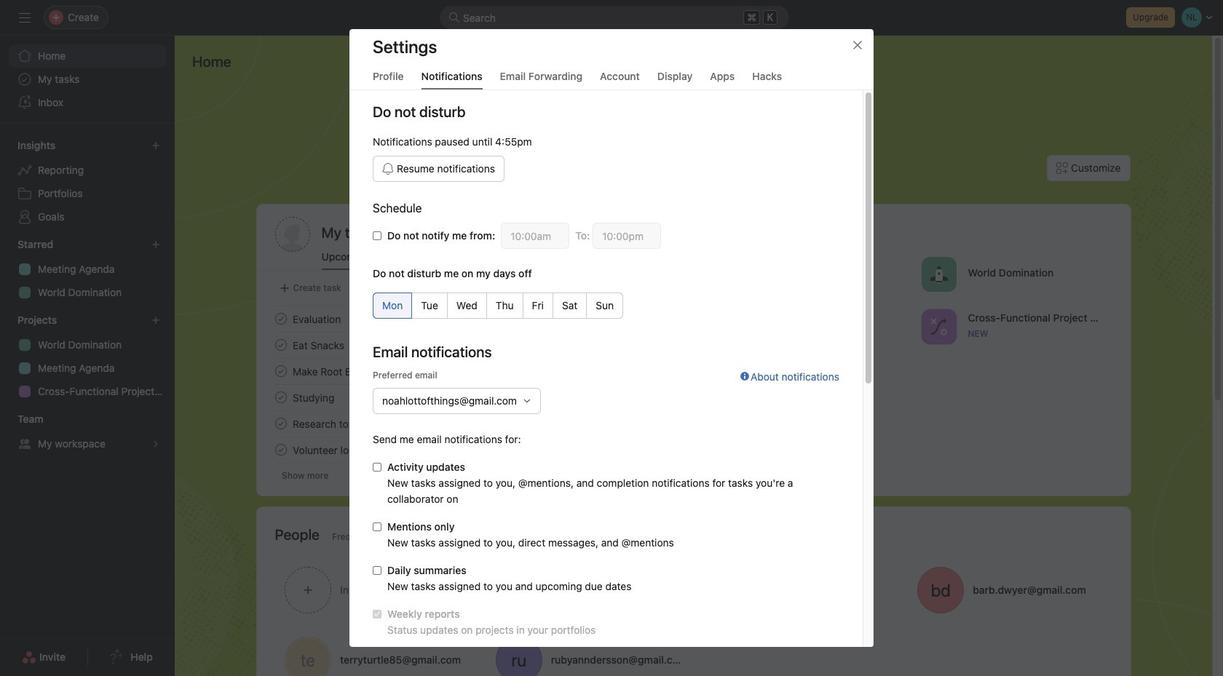 Task type: vqa. For each thing, say whether or not it's contained in the screenshot.
The Global element
yes



Task type: locate. For each thing, give the bounding box(es) containing it.
2 vertical spatial mark complete image
[[272, 389, 289, 406]]

board image
[[732, 370, 750, 388]]

2 vertical spatial mark complete image
[[272, 441, 289, 459]]

global element
[[0, 36, 175, 123]]

None text field
[[501, 223, 570, 249], [593, 223, 661, 249], [501, 223, 570, 249], [593, 223, 661, 249]]

starred element
[[0, 232, 175, 307]]

None checkbox
[[373, 232, 382, 240], [373, 610, 382, 619], [373, 232, 382, 240], [373, 610, 382, 619]]

add profile photo image
[[275, 217, 310, 252]]

prominent image
[[449, 12, 460, 23]]

1 vertical spatial mark complete image
[[272, 363, 289, 380]]

Mark complete checkbox
[[272, 310, 289, 328], [272, 336, 289, 354], [272, 363, 289, 380], [272, 389, 289, 406], [272, 415, 289, 433]]

mark complete image
[[272, 336, 289, 354], [272, 363, 289, 380], [272, 389, 289, 406]]

5 mark complete checkbox from the top
[[272, 415, 289, 433]]

3 mark complete image from the top
[[272, 441, 289, 459]]

1 vertical spatial mark complete image
[[272, 415, 289, 433]]

4 mark complete checkbox from the top
[[272, 389, 289, 406]]

1 mark complete checkbox from the top
[[272, 310, 289, 328]]

line_and_symbols image
[[930, 318, 947, 335]]

mark complete image
[[272, 310, 289, 328], [272, 415, 289, 433], [272, 441, 289, 459]]

0 vertical spatial mark complete image
[[272, 336, 289, 354]]

0 vertical spatial mark complete image
[[272, 310, 289, 328]]

None checkbox
[[373, 463, 382, 472], [373, 523, 382, 532], [373, 567, 382, 575], [373, 463, 382, 472], [373, 523, 382, 532], [373, 567, 382, 575]]

Mark complete checkbox
[[272, 441, 289, 459]]

projects element
[[0, 307, 175, 406]]

2 mark complete checkbox from the top
[[272, 336, 289, 354]]

2 mark complete image from the top
[[272, 363, 289, 380]]

rocket image
[[930, 265, 947, 283]]



Task type: describe. For each thing, give the bounding box(es) containing it.
1 mark complete image from the top
[[272, 336, 289, 354]]

1 mark complete image from the top
[[272, 310, 289, 328]]

teams element
[[0, 406, 175, 459]]

3 mark complete image from the top
[[272, 389, 289, 406]]

2 mark complete image from the top
[[272, 415, 289, 433]]

hide sidebar image
[[19, 12, 31, 23]]

close image
[[852, 39, 864, 51]]

3 mark complete checkbox from the top
[[272, 363, 289, 380]]

insights element
[[0, 133, 175, 232]]



